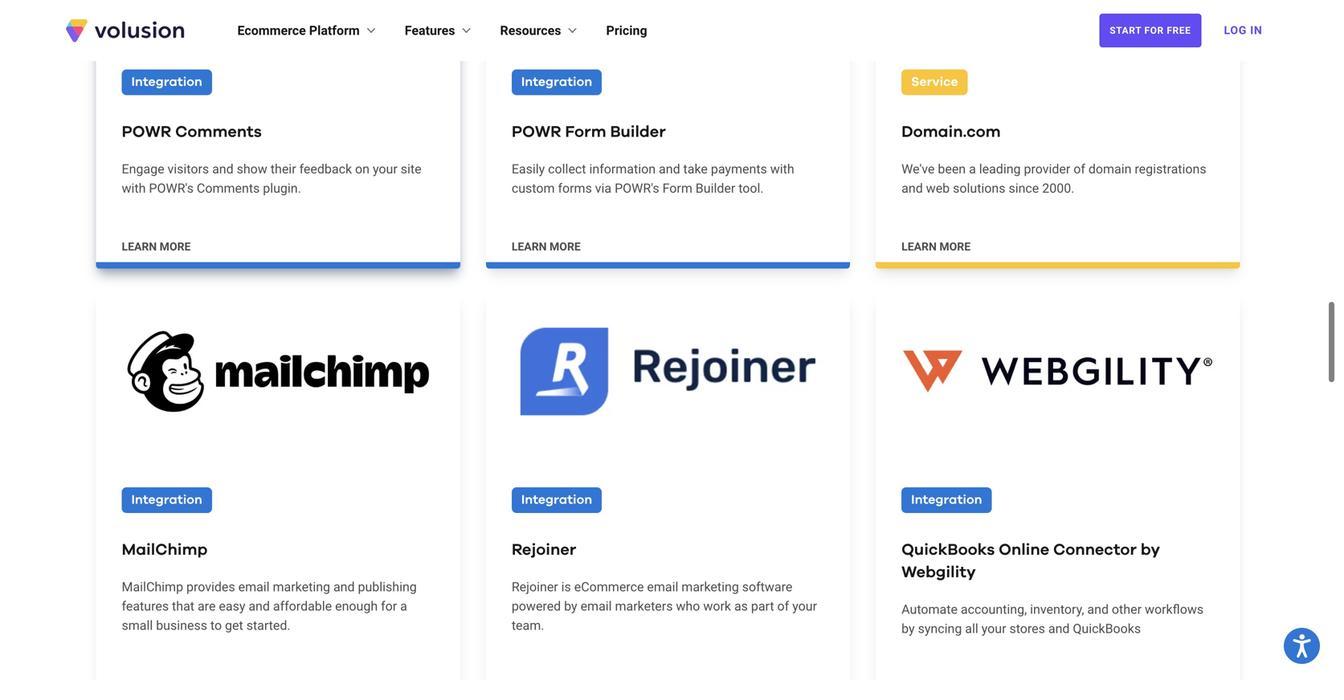Task type: locate. For each thing, give the bounding box(es) containing it.
integration for powr form builder
[[521, 76, 592, 89]]

of inside rejoiner is ecommerce email marketing software powered by email marketers who work as part of your team.
[[777, 599, 789, 614]]

log in
[[1224, 24, 1263, 37]]

1 horizontal spatial form
[[663, 181, 692, 196]]

0 horizontal spatial your
[[373, 161, 398, 177]]

2 horizontal spatial more
[[940, 240, 971, 253]]

and inside engage visitors and show their feedback on your site with powr's comments plugin.
[[212, 161, 234, 177]]

provides
[[186, 580, 235, 595]]

and up started. at the bottom of page
[[249, 599, 270, 614]]

that
[[172, 599, 194, 614]]

by down automate
[[902, 622, 915, 637]]

features button
[[405, 21, 474, 40]]

0 vertical spatial a
[[969, 161, 976, 177]]

0 horizontal spatial more
[[160, 240, 191, 253]]

learn down custom at left top
[[512, 240, 547, 253]]

a inside we've been a leading provider of domain registrations and web solutions since 2000.
[[969, 161, 976, 177]]

1 horizontal spatial of
[[1074, 161, 1085, 177]]

email up marketers
[[647, 580, 678, 595]]

marketing up work
[[682, 580, 739, 595]]

easily collect information and take payments with custom forms via powr's form builder tool.
[[512, 161, 794, 196]]

1 horizontal spatial builder
[[696, 181, 735, 196]]

quickbooks down other
[[1073, 622, 1141, 637]]

2 marketing from the left
[[682, 580, 739, 595]]

rejoiner for rejoiner
[[512, 543, 576, 559]]

1 vertical spatial with
[[122, 181, 146, 196]]

workflows
[[1145, 602, 1204, 618]]

quickbooks
[[902, 543, 995, 559], [1073, 622, 1141, 637]]

are
[[198, 599, 216, 614]]

1 vertical spatial of
[[777, 599, 789, 614]]

quickbooks up "webgility"
[[902, 543, 995, 559]]

2 more from the left
[[550, 240, 581, 253]]

easy
[[219, 599, 245, 614]]

learn more button down "engage"
[[122, 239, 191, 255]]

your right the on
[[373, 161, 398, 177]]

pricing
[[606, 23, 647, 38]]

1 vertical spatial form
[[663, 181, 692, 196]]

rejoiner up is
[[512, 543, 576, 559]]

0 vertical spatial rejoiner
[[512, 543, 576, 559]]

rejoiner up 'powered'
[[512, 580, 558, 595]]

learn more down "engage"
[[122, 240, 191, 253]]

and left other
[[1087, 602, 1109, 618]]

builder up information on the left of the page
[[610, 124, 666, 140]]

1 horizontal spatial a
[[969, 161, 976, 177]]

learn more
[[122, 240, 191, 253], [512, 240, 581, 253], [902, 240, 971, 253]]

and down we've
[[902, 181, 923, 196]]

form up collect
[[565, 124, 606, 140]]

rejoiner inside rejoiner is ecommerce email marketing software powered by email marketers who work as part of your team.
[[512, 580, 558, 595]]

domain.com
[[902, 124, 1001, 140]]

email inside mailchimp provides email marketing and publishing features that are easy and affordable enough for a small business to get started.
[[238, 580, 270, 595]]

0 vertical spatial quickbooks
[[902, 543, 995, 559]]

and left take
[[659, 161, 680, 177]]

0 horizontal spatial marketing
[[273, 580, 330, 595]]

marketing up affordable
[[273, 580, 330, 595]]

0 vertical spatial comments
[[175, 124, 262, 140]]

builder
[[610, 124, 666, 140], [696, 181, 735, 196]]

learn more down web
[[902, 240, 971, 253]]

form inside easily collect information and take payments with custom forms via powr's form builder tool.
[[663, 181, 692, 196]]

more down visitors
[[160, 240, 191, 253]]

1 powr from the left
[[122, 124, 171, 140]]

1 horizontal spatial learn
[[512, 240, 547, 253]]

registrations
[[1135, 161, 1207, 177]]

0 horizontal spatial email
[[238, 580, 270, 595]]

integration
[[131, 76, 202, 89], [521, 76, 592, 89], [131, 494, 202, 507], [521, 494, 592, 507], [911, 494, 982, 507]]

with
[[770, 161, 794, 177], [122, 181, 146, 196]]

1 horizontal spatial learn more button
[[512, 239, 581, 255]]

1 horizontal spatial more
[[550, 240, 581, 253]]

a up solutions
[[969, 161, 976, 177]]

more down forms
[[550, 240, 581, 253]]

automate accounting, inventory, and other workflows by syncing all your stores and quickbooks
[[902, 602, 1204, 637]]

integration for quickbooks online connector by webgility
[[911, 494, 982, 507]]

powered
[[512, 599, 561, 614]]

email up easy
[[238, 580, 270, 595]]

mailchimp inside mailchimp provides email marketing and publishing features that are easy and affordable enough for a small business to get started.
[[122, 580, 183, 595]]

powr form builder
[[512, 124, 666, 140]]

1 horizontal spatial your
[[792, 599, 817, 614]]

powr's for form
[[615, 181, 659, 196]]

1 learn more button from the left
[[122, 239, 191, 255]]

start
[[1110, 25, 1142, 36]]

1 learn more from the left
[[122, 240, 191, 253]]

learn down "engage"
[[122, 240, 157, 253]]

0 horizontal spatial powr
[[122, 124, 171, 140]]

by inside "automate accounting, inventory, and other workflows by syncing all your stores and quickbooks"
[[902, 622, 915, 637]]

1 horizontal spatial learn more
[[512, 240, 581, 253]]

with down "engage"
[[122, 181, 146, 196]]

1 vertical spatial rejoiner
[[512, 580, 558, 595]]

provider
[[1024, 161, 1070, 177]]

0 horizontal spatial learn more button
[[122, 239, 191, 255]]

form
[[565, 124, 606, 140], [663, 181, 692, 196]]

for
[[381, 599, 397, 614]]

all
[[965, 622, 978, 637]]

form down take
[[663, 181, 692, 196]]

show
[[237, 161, 267, 177]]

of up 2000.
[[1074, 161, 1085, 177]]

0 horizontal spatial quickbooks
[[902, 543, 995, 559]]

email down ecommerce
[[581, 599, 612, 614]]

comments down show at left top
[[197, 181, 260, 196]]

by inside quickbooks online connector by webgility
[[1141, 543, 1160, 559]]

platform
[[309, 23, 360, 38]]

1 horizontal spatial with
[[770, 161, 794, 177]]

your inside "automate accounting, inventory, and other workflows by syncing all your stores and quickbooks"
[[982, 622, 1006, 637]]

feedback
[[299, 161, 352, 177]]

stores
[[1010, 622, 1045, 637]]

domain
[[1089, 161, 1132, 177]]

affordable
[[273, 599, 332, 614]]

learn more down custom at left top
[[512, 240, 581, 253]]

0 horizontal spatial builder
[[610, 124, 666, 140]]

for
[[1145, 25, 1164, 36]]

and up the enough
[[333, 580, 355, 595]]

0 vertical spatial mailchimp
[[122, 543, 208, 559]]

2 learn more from the left
[[512, 240, 581, 253]]

1 more from the left
[[160, 240, 191, 253]]

a
[[969, 161, 976, 177], [400, 599, 407, 614]]

information
[[589, 161, 656, 177]]

0 horizontal spatial learn more
[[122, 240, 191, 253]]

of
[[1074, 161, 1085, 177], [777, 599, 789, 614]]

1 learn from the left
[[122, 240, 157, 253]]

1 horizontal spatial marketing
[[682, 580, 739, 595]]

publishing
[[358, 580, 417, 595]]

3 more from the left
[[940, 240, 971, 253]]

mailchimp image
[[96, 294, 460, 449]]

3 learn from the left
[[902, 240, 937, 253]]

0 vertical spatial with
[[770, 161, 794, 177]]

web
[[926, 181, 950, 196]]

1 vertical spatial mailchimp
[[122, 580, 183, 595]]

comments up visitors
[[175, 124, 262, 140]]

2 horizontal spatial learn more button
[[902, 239, 971, 255]]

0 vertical spatial of
[[1074, 161, 1085, 177]]

0 horizontal spatial learn
[[122, 240, 157, 253]]

powr's for comments
[[149, 181, 194, 196]]

2 horizontal spatial your
[[982, 622, 1006, 637]]

2 horizontal spatial learn more
[[902, 240, 971, 253]]

1 mailchimp from the top
[[122, 543, 208, 559]]

0 horizontal spatial by
[[564, 599, 577, 614]]

1 vertical spatial comments
[[197, 181, 260, 196]]

mailchimp provides email marketing and publishing features that are easy and affordable enough for a small business to get started.
[[122, 580, 417, 634]]

quickbooks online connector by webgility
[[902, 543, 1160, 581]]

learn more button down web
[[902, 239, 971, 255]]

learn for form
[[512, 240, 547, 253]]

2 powr from the left
[[512, 124, 561, 140]]

0 vertical spatial by
[[1141, 543, 1160, 559]]

mailchimp up features
[[122, 580, 183, 595]]

and left show at left top
[[212, 161, 234, 177]]

powr
[[122, 124, 171, 140], [512, 124, 561, 140]]

by right connector
[[1141, 543, 1160, 559]]

2 mailchimp from the top
[[122, 580, 183, 595]]

1 vertical spatial your
[[792, 599, 817, 614]]

0 horizontal spatial with
[[122, 181, 146, 196]]

1 vertical spatial by
[[564, 599, 577, 614]]

1 horizontal spatial by
[[902, 622, 915, 637]]

mailchimp up provides
[[122, 543, 208, 559]]

1 vertical spatial quickbooks
[[1073, 622, 1141, 637]]

of right part
[[777, 599, 789, 614]]

service
[[911, 76, 958, 89]]

your down accounting, on the bottom of the page
[[982, 622, 1006, 637]]

your down software
[[792, 599, 817, 614]]

0 horizontal spatial powr's
[[149, 181, 194, 196]]

comments
[[175, 124, 262, 140], [197, 181, 260, 196]]

0 horizontal spatial a
[[400, 599, 407, 614]]

1 marketing from the left
[[273, 580, 330, 595]]

with right 'payments'
[[770, 161, 794, 177]]

learn more button
[[122, 239, 191, 255], [512, 239, 581, 255], [902, 239, 971, 255]]

domain.com image
[[876, 0, 1240, 31]]

enough
[[335, 599, 378, 614]]

mailchimp
[[122, 543, 208, 559], [122, 580, 183, 595]]

learn down web
[[902, 240, 937, 253]]

easily
[[512, 161, 545, 177]]

2 horizontal spatial learn
[[902, 240, 937, 253]]

1 horizontal spatial powr
[[512, 124, 561, 140]]

since
[[1009, 181, 1039, 196]]

more down web
[[940, 240, 971, 253]]

leading
[[979, 161, 1021, 177]]

marketing inside mailchimp provides email marketing and publishing features that are easy and affordable enough for a small business to get started.
[[273, 580, 330, 595]]

2 rejoiner from the top
[[512, 580, 558, 595]]

marketers
[[615, 599, 673, 614]]

comments inside engage visitors and show their feedback on your site with powr's comments plugin.
[[197, 181, 260, 196]]

and inside we've been a leading provider of domain registrations and web solutions since 2000.
[[902, 181, 923, 196]]

powr's inside engage visitors and show their feedback on your site with powr's comments plugin.
[[149, 181, 194, 196]]

start for free link
[[1099, 14, 1202, 47]]

by down is
[[564, 599, 577, 614]]

1 horizontal spatial powr's
[[615, 181, 659, 196]]

learn more button for comments
[[122, 239, 191, 255]]

powr's down visitors
[[149, 181, 194, 196]]

1 vertical spatial a
[[400, 599, 407, 614]]

2 vertical spatial your
[[982, 622, 1006, 637]]

more
[[160, 240, 191, 253], [550, 240, 581, 253], [940, 240, 971, 253]]

quickbooks online connector by webgility image
[[876, 294, 1240, 449]]

integration for rejoiner
[[521, 494, 592, 507]]

mailchimp for mailchimp
[[122, 543, 208, 559]]

rejoiner
[[512, 543, 576, 559], [512, 580, 558, 595]]

2 vertical spatial by
[[902, 622, 915, 637]]

2 learn from the left
[[512, 240, 547, 253]]

by
[[1141, 543, 1160, 559], [564, 599, 577, 614], [902, 622, 915, 637]]

0 vertical spatial your
[[373, 161, 398, 177]]

2 horizontal spatial by
[[1141, 543, 1160, 559]]

and
[[212, 161, 234, 177], [659, 161, 680, 177], [902, 181, 923, 196], [333, 580, 355, 595], [249, 599, 270, 614], [1087, 602, 1109, 618], [1048, 622, 1070, 637]]

2000.
[[1042, 181, 1075, 196]]

1 horizontal spatial quickbooks
[[1073, 622, 1141, 637]]

a right for
[[400, 599, 407, 614]]

powr up "engage"
[[122, 124, 171, 140]]

0 horizontal spatial form
[[565, 124, 606, 140]]

who
[[676, 599, 700, 614]]

other
[[1112, 602, 1142, 618]]

2 learn more button from the left
[[512, 239, 581, 255]]

1 vertical spatial builder
[[696, 181, 735, 196]]

powr up easily
[[512, 124, 561, 140]]

0 horizontal spatial of
[[777, 599, 789, 614]]

builder down take
[[696, 181, 735, 196]]

powr's inside easily collect information and take payments with custom forms via powr's form builder tool.
[[615, 181, 659, 196]]

powr's down information on the left of the page
[[615, 181, 659, 196]]

2 powr's from the left
[[615, 181, 659, 196]]

more for comments
[[160, 240, 191, 253]]

powr's
[[149, 181, 194, 196], [615, 181, 659, 196]]

email
[[238, 580, 270, 595], [647, 580, 678, 595], [581, 599, 612, 614]]

1 powr's from the left
[[149, 181, 194, 196]]

started.
[[246, 618, 291, 634]]

your
[[373, 161, 398, 177], [792, 599, 817, 614], [982, 622, 1006, 637]]

1 rejoiner from the top
[[512, 543, 576, 559]]

learn more button down custom at left top
[[512, 239, 581, 255]]



Task type: vqa. For each thing, say whether or not it's contained in the screenshot.
the to the bottom
no



Task type: describe. For each thing, give the bounding box(es) containing it.
site
[[401, 161, 421, 177]]

powr for powr comments
[[122, 124, 171, 140]]

on
[[355, 161, 370, 177]]

ecommerce platform
[[237, 23, 360, 38]]

features
[[405, 23, 455, 38]]

powr form builder image
[[486, 0, 850, 31]]

with inside easily collect information and take payments with custom forms via powr's form builder tool.
[[770, 161, 794, 177]]

powr for powr form builder
[[512, 124, 561, 140]]

1 horizontal spatial email
[[581, 599, 612, 614]]

engage visitors and show their feedback on your site with powr's comments plugin.
[[122, 161, 421, 196]]

learn for comments
[[122, 240, 157, 253]]

log in link
[[1214, 13, 1272, 48]]

builder inside easily collect information and take payments with custom forms via powr's form builder tool.
[[696, 181, 735, 196]]

syncing
[[918, 622, 962, 637]]

open accessibe: accessibility options, statement and help image
[[1293, 635, 1311, 658]]

free
[[1167, 25, 1191, 36]]

powr comments
[[122, 124, 262, 140]]

integration for mailchimp
[[131, 494, 202, 507]]

pricing link
[[606, 21, 647, 40]]

software
[[742, 580, 793, 595]]

automate
[[902, 602, 958, 618]]

to
[[210, 618, 222, 634]]

is
[[561, 580, 571, 595]]

ecommerce
[[574, 580, 644, 595]]

engage
[[122, 161, 164, 177]]

small
[[122, 618, 153, 634]]

business
[[156, 618, 207, 634]]

via
[[595, 181, 612, 196]]

custom
[[512, 181, 555, 196]]

marketing inside rejoiner is ecommerce email marketing software powered by email marketers who work as part of your team.
[[682, 580, 739, 595]]

rejoiner for rejoiner is ecommerce email marketing software powered by email marketers who work as part of your team.
[[512, 580, 558, 595]]

rejoiner image
[[486, 294, 850, 449]]

forms
[[558, 181, 592, 196]]

tool.
[[739, 181, 764, 196]]

as
[[734, 599, 748, 614]]

visitors
[[168, 161, 209, 177]]

a inside mailchimp provides email marketing and publishing features that are easy and affordable enough for a small business to get started.
[[400, 599, 407, 614]]

learn more button for form
[[512, 239, 581, 255]]

of inside we've been a leading provider of domain registrations and web solutions since 2000.
[[1074, 161, 1085, 177]]

2 horizontal spatial email
[[647, 580, 678, 595]]

learn more for form
[[512, 240, 581, 253]]

solutions
[[953, 181, 1006, 196]]

work
[[703, 599, 731, 614]]

0 vertical spatial builder
[[610, 124, 666, 140]]

powr comments image
[[96, 0, 460, 31]]

ecommerce
[[237, 23, 306, 38]]

quickbooks inside quickbooks online connector by webgility
[[902, 543, 995, 559]]

3 learn more from the left
[[902, 240, 971, 253]]

payments
[[711, 161, 767, 177]]

we've
[[902, 161, 935, 177]]

rejoiner is ecommerce email marketing software powered by email marketers who work as part of your team.
[[512, 580, 817, 634]]

collect
[[548, 161, 586, 177]]

part
[[751, 599, 774, 614]]

connector
[[1053, 543, 1137, 559]]

resources
[[500, 23, 561, 38]]

features
[[122, 599, 169, 614]]

by inside rejoiner is ecommerce email marketing software powered by email marketers who work as part of your team.
[[564, 599, 577, 614]]

plugin.
[[263, 181, 301, 196]]

ecommerce platform button
[[237, 21, 379, 40]]

been
[[938, 161, 966, 177]]

accounting,
[[961, 602, 1027, 618]]

we've been a leading provider of domain registrations and web solutions since 2000.
[[902, 161, 1207, 196]]

3 learn more button from the left
[[902, 239, 971, 255]]

get
[[225, 618, 243, 634]]

their
[[271, 161, 296, 177]]

integration for powr comments
[[131, 76, 202, 89]]

more for form
[[550, 240, 581, 253]]

and inside easily collect information and take payments with custom forms via powr's form builder tool.
[[659, 161, 680, 177]]

resources button
[[500, 21, 581, 40]]

log
[[1224, 24, 1247, 37]]

in
[[1250, 24, 1263, 37]]

quickbooks inside "automate accounting, inventory, and other workflows by syncing all your stores and quickbooks"
[[1073, 622, 1141, 637]]

webgility
[[902, 565, 976, 581]]

inventory,
[[1030, 602, 1084, 618]]

0 vertical spatial form
[[565, 124, 606, 140]]

and down inventory,
[[1048, 622, 1070, 637]]

team.
[[512, 618, 544, 634]]

with inside engage visitors and show their feedback on your site with powr's comments plugin.
[[122, 181, 146, 196]]

online
[[999, 543, 1049, 559]]

mailchimp for mailchimp provides email marketing and publishing features that are easy and affordable enough for a small business to get started.
[[122, 580, 183, 595]]

take
[[683, 161, 708, 177]]

start for free
[[1110, 25, 1191, 36]]

learn more for comments
[[122, 240, 191, 253]]

your inside rejoiner is ecommerce email marketing software powered by email marketers who work as part of your team.
[[792, 599, 817, 614]]

your inside engage visitors and show their feedback on your site with powr's comments plugin.
[[373, 161, 398, 177]]



